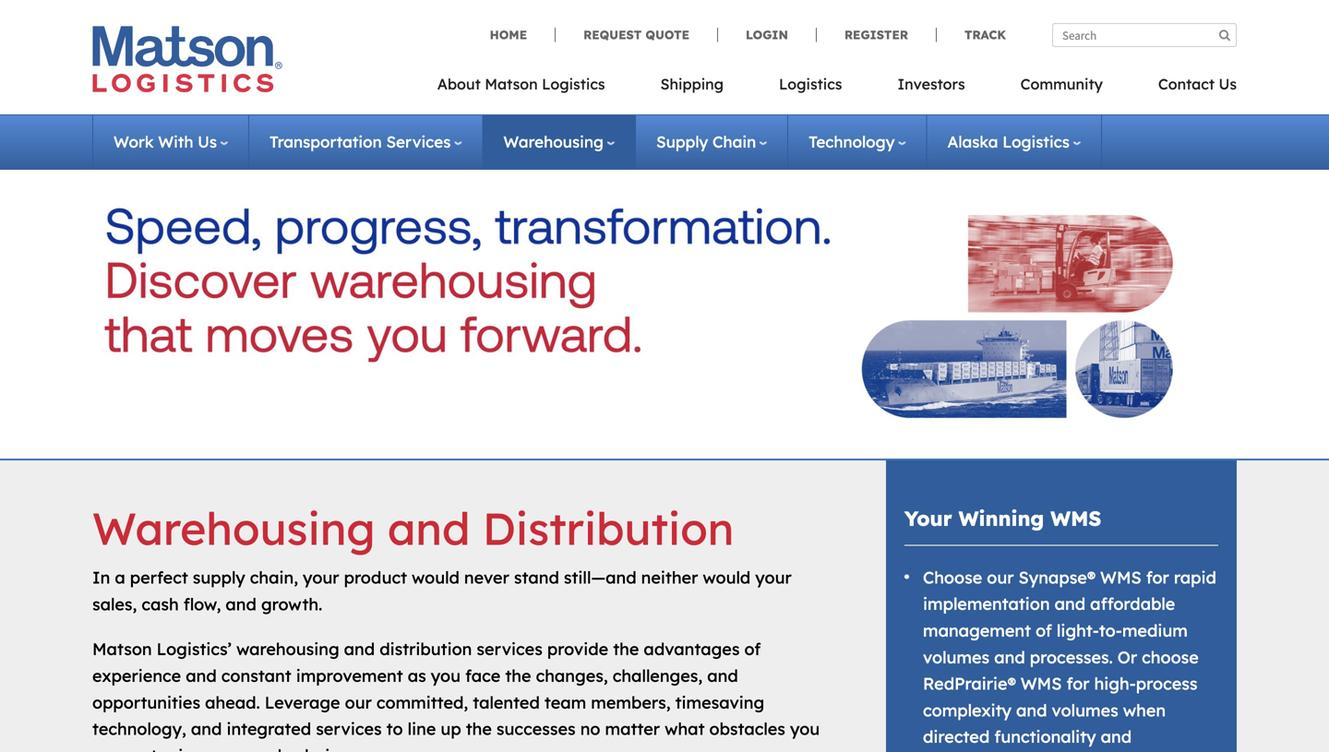 Task type: describe. For each thing, give the bounding box(es) containing it.
cash
[[142, 594, 179, 615]]

successes
[[497, 719, 576, 739]]

1 would from the left
[[412, 567, 460, 588]]

medium
[[1122, 620, 1188, 641]]

flow,
[[183, 594, 221, 615]]

opportunities
[[92, 692, 200, 713]]

chain.
[[296, 745, 343, 752]]

ahead.
[[205, 692, 260, 713]]

chain,
[[250, 567, 298, 588]]

home link
[[490, 27, 555, 42]]

in
[[92, 567, 110, 588]]

leverage
[[265, 692, 340, 713]]

what
[[665, 719, 705, 739]]

matson logistics image
[[92, 26, 282, 92]]

track
[[965, 27, 1006, 42]]

supply
[[656, 132, 708, 152]]

to
[[386, 719, 403, 739]]

and up in a perfect supply chain, your product would never stand still—and neither would your sales, cash flow, and growth.
[[388, 501, 470, 556]]

2 would from the left
[[703, 567, 751, 588]]

neither
[[641, 567, 698, 588]]

register link
[[816, 27, 936, 42]]

register
[[845, 27, 908, 42]]

login link
[[717, 27, 816, 42]]

technology,
[[92, 719, 186, 739]]

up
[[441, 719, 461, 739]]

request quote link
[[555, 27, 717, 42]]

committed,
[[377, 692, 468, 713]]

your inside matson logistics' warehousing and distribution services provide the advantages of experience and constant improvement as you face the changes, challenges, and opportunities ahead. leverage our committed, talented team members, timesaving technology, and integrated services to line up the successes no matter what obstacles you encounter in your supply chain.
[[198, 745, 234, 752]]

improvement
[[296, 666, 403, 686]]

us inside top menu navigation
[[1219, 75, 1237, 93]]

and up light-
[[1055, 594, 1086, 615]]

0 horizontal spatial volumes
[[923, 647, 990, 668]]

choose
[[1142, 647, 1199, 668]]

provide
[[547, 639, 608, 660]]

Search search field
[[1052, 23, 1237, 47]]

supply chain
[[656, 132, 756, 152]]

2 vertical spatial wms
[[1021, 673, 1062, 694]]

supply inside matson logistics' warehousing and distribution services provide the advantages of experience and constant improvement as you face the changes, challenges, and opportunities ahead. leverage our committed, talented team members, timesaving technology, and integrated services to line up the successes no matter what obstacles you encounter in your supply chain.
[[239, 745, 291, 752]]

management
[[923, 620, 1031, 641]]

and up improvement
[[344, 639, 375, 660]]

technology
[[809, 132, 895, 152]]

contact us
[[1158, 75, 1237, 93]]

obstacles
[[709, 719, 785, 739]]

shipping link
[[633, 69, 751, 107]]

matson logistics' warehousing and distribution services provide the advantages of experience and constant improvement as you face the changes, challenges, and opportunities ahead. leverage our committed, talented team members, timesaving technology, and integrated services to line up the successes no matter what obstacles you encounter in your supply chain.
[[92, 639, 820, 752]]

transportation services link
[[270, 132, 462, 152]]

1 horizontal spatial for
[[1146, 567, 1169, 588]]

experience
[[92, 666, 181, 686]]

when
[[1123, 700, 1166, 721]]

alaska
[[948, 132, 998, 152]]

transportation
[[270, 132, 382, 152]]

process
[[1136, 673, 1198, 694]]

stand
[[514, 567, 559, 588]]

community link
[[993, 69, 1131, 107]]

about matson logistics
[[437, 75, 605, 93]]

your winning wms section
[[863, 461, 1260, 752]]

request
[[583, 27, 642, 42]]

1 vertical spatial volumes
[[1052, 700, 1119, 721]]

face
[[465, 666, 501, 686]]

1 horizontal spatial your
[[303, 567, 339, 588]]

0 horizontal spatial the
[[466, 719, 492, 739]]

changes,
[[536, 666, 608, 686]]

alaska logistics
[[948, 132, 1070, 152]]

home
[[490, 27, 527, 42]]

1 vertical spatial for
[[1067, 673, 1090, 694]]

investors
[[898, 75, 965, 93]]

redprairie®
[[923, 673, 1016, 694]]

processes.
[[1030, 647, 1113, 668]]

search image
[[1219, 29, 1230, 41]]

growth.
[[261, 594, 322, 615]]

chain
[[713, 132, 756, 152]]

transportation services
[[270, 132, 451, 152]]

1 horizontal spatial logistics
[[779, 75, 842, 93]]

logistics link
[[751, 69, 870, 107]]

of inside choose our synapse® wms for rapid implementation and affordable management of light-to-medium volumes and processes. or choose redprairie® wms for high-process complexity and volumes when directed functionali
[[1036, 620, 1052, 641]]

team
[[545, 692, 586, 713]]

supply inside in a perfect supply chain, your product would never stand still—and neither would your sales, cash flow, and growth.
[[193, 567, 245, 588]]

constant
[[221, 666, 291, 686]]

quote
[[646, 27, 690, 42]]

warehousing link
[[503, 132, 615, 152]]

and up in
[[191, 719, 222, 739]]

as
[[408, 666, 426, 686]]

choose our synapse® wms for rapid implementation and affordable management of light-to-medium volumes and processes. or choose redprairie® wms for high-process complexity and volumes when directed functionali
[[923, 567, 1217, 752]]

shipping
[[661, 75, 724, 93]]



Task type: vqa. For each thing, say whether or not it's contained in the screenshot.
the topmost our
yes



Task type: locate. For each thing, give the bounding box(es) containing it.
services
[[386, 132, 451, 152]]

and
[[388, 501, 470, 556], [1055, 594, 1086, 615], [226, 594, 257, 615], [344, 639, 375, 660], [994, 647, 1025, 668], [186, 666, 217, 686], [707, 666, 738, 686], [1016, 700, 1047, 721], [191, 719, 222, 739]]

your
[[303, 567, 339, 588], [755, 567, 792, 588], [198, 745, 234, 752]]

contact
[[1158, 75, 1215, 93]]

wms up affordable
[[1100, 567, 1142, 588]]

a
[[115, 567, 125, 588]]

matson inside matson logistics' warehousing and distribution services provide the advantages of experience and constant improvement as you face the changes, challenges, and opportunities ahead. leverage our committed, talented team members, timesaving technology, and integrated services to line up the successes no matter what obstacles you encounter in your supply chain.
[[92, 639, 152, 660]]

distribution
[[483, 501, 734, 556]]

services up chain.
[[316, 719, 382, 739]]

0 vertical spatial our
[[987, 567, 1014, 588]]

warehousing up the chain,
[[92, 501, 375, 556]]

logistics'
[[157, 639, 232, 660]]

work with us link
[[114, 132, 228, 152]]

2 horizontal spatial the
[[613, 639, 639, 660]]

sales,
[[92, 594, 137, 615]]

our up the implementation
[[987, 567, 1014, 588]]

challenges,
[[613, 666, 703, 686]]

and down management
[[994, 647, 1025, 668]]

rapid
[[1174, 567, 1217, 588]]

contact us link
[[1131, 69, 1237, 107]]

1 vertical spatial warehousing
[[92, 501, 375, 556]]

0 horizontal spatial services
[[316, 719, 382, 739]]

0 vertical spatial services
[[477, 639, 543, 660]]

0 vertical spatial us
[[1219, 75, 1237, 93]]

1 horizontal spatial matson
[[485, 75, 538, 93]]

and up timesaving
[[707, 666, 738, 686]]

affordable
[[1090, 594, 1175, 615]]

to-
[[1099, 620, 1122, 641]]

light-
[[1057, 620, 1099, 641]]

1 vertical spatial the
[[505, 666, 531, 686]]

0 horizontal spatial our
[[345, 692, 372, 713]]

perfect
[[130, 567, 188, 588]]

for down processes.
[[1067, 673, 1090, 694]]

2 horizontal spatial your
[[755, 567, 792, 588]]

your
[[905, 506, 952, 531]]

logistics down login at the top right
[[779, 75, 842, 93]]

0 horizontal spatial matson
[[92, 639, 152, 660]]

of right advantages
[[744, 639, 761, 660]]

no
[[580, 719, 600, 739]]

distribution
[[380, 639, 472, 660]]

would left the never
[[412, 567, 460, 588]]

warehousing for warehousing
[[503, 132, 604, 152]]

the
[[613, 639, 639, 660], [505, 666, 531, 686], [466, 719, 492, 739]]

encounter
[[92, 745, 174, 752]]

services
[[477, 639, 543, 660], [316, 719, 382, 739]]

integrated
[[227, 719, 311, 739]]

1 horizontal spatial you
[[790, 719, 820, 739]]

1 vertical spatial our
[[345, 692, 372, 713]]

login
[[746, 27, 788, 42]]

0 vertical spatial matson
[[485, 75, 538, 93]]

top menu navigation
[[437, 69, 1237, 107]]

for
[[1146, 567, 1169, 588], [1067, 673, 1090, 694]]

and right flow,
[[226, 594, 257, 615]]

1 horizontal spatial would
[[703, 567, 751, 588]]

0 horizontal spatial for
[[1067, 673, 1090, 694]]

1 horizontal spatial volumes
[[1052, 700, 1119, 721]]

0 vertical spatial the
[[613, 639, 639, 660]]

us
[[1219, 75, 1237, 93], [198, 132, 217, 152]]

our inside matson logistics' warehousing and distribution services provide the advantages of experience and constant improvement as you face the changes, challenges, and opportunities ahead. leverage our committed, talented team members, timesaving technology, and integrated services to line up the successes no matter what obstacles you encounter in your supply chain.
[[345, 692, 372, 713]]

logistics down community link
[[1003, 132, 1070, 152]]

never
[[464, 567, 509, 588]]

0 vertical spatial wms
[[1051, 506, 1102, 531]]

1 horizontal spatial the
[[505, 666, 531, 686]]

1 vertical spatial us
[[198, 132, 217, 152]]

0 horizontal spatial would
[[412, 567, 460, 588]]

0 vertical spatial supply
[[193, 567, 245, 588]]

request quote
[[583, 27, 690, 42]]

of inside matson logistics' warehousing and distribution services provide the advantages of experience and constant improvement as you face the changes, challenges, and opportunities ahead. leverage our committed, talented team members, timesaving technology, and integrated services to line up the successes no matter what obstacles you encounter in your supply chain.
[[744, 639, 761, 660]]

work
[[114, 132, 154, 152]]

about
[[437, 75, 481, 93]]

warehousing and distribution
[[92, 501, 734, 556]]

1 horizontal spatial our
[[987, 567, 1014, 588]]

matson inside top menu navigation
[[485, 75, 538, 93]]

the up challenges, on the bottom of the page
[[613, 639, 639, 660]]

in
[[178, 745, 193, 752]]

of
[[1036, 620, 1052, 641], [744, 639, 761, 660]]

members,
[[591, 692, 671, 713]]

volumes up redprairie®
[[923, 647, 990, 668]]

timesaving
[[675, 692, 764, 713]]

1 vertical spatial you
[[790, 719, 820, 739]]

supply up flow,
[[193, 567, 245, 588]]

1 horizontal spatial warehousing
[[503, 132, 604, 152]]

0 horizontal spatial warehousing
[[92, 501, 375, 556]]

logistics up warehousing link at the left top of page
[[542, 75, 605, 93]]

1 horizontal spatial of
[[1036, 620, 1052, 641]]

or
[[1118, 647, 1137, 668]]

volumes down the high-
[[1052, 700, 1119, 721]]

implementation
[[923, 594, 1050, 615]]

us right with
[[198, 132, 217, 152]]

2 vertical spatial the
[[466, 719, 492, 739]]

None search field
[[1052, 23, 1237, 47]]

0 vertical spatial volumes
[[923, 647, 990, 668]]

work with us
[[114, 132, 217, 152]]

1 horizontal spatial services
[[477, 639, 543, 660]]

0 horizontal spatial us
[[198, 132, 217, 152]]

0 vertical spatial you
[[431, 666, 461, 686]]

wms up synapse®
[[1051, 506, 1102, 531]]

still—and
[[564, 567, 637, 588]]

1 vertical spatial services
[[316, 719, 382, 739]]

you
[[431, 666, 461, 686], [790, 719, 820, 739]]

and right complexity
[[1016, 700, 1047, 721]]

talented
[[473, 692, 540, 713]]

matson up experience
[[92, 639, 152, 660]]

alaska services image
[[105, 189, 1224, 435]]

1 vertical spatial supply
[[239, 745, 291, 752]]

supply chain link
[[656, 132, 767, 152]]

complexity
[[923, 700, 1012, 721]]

and inside in a perfect supply chain, your product would never stand still—and neither would your sales, cash flow, and growth.
[[226, 594, 257, 615]]

our down improvement
[[345, 692, 372, 713]]

warehousing down about matson logistics link
[[503, 132, 604, 152]]

2 horizontal spatial logistics
[[1003, 132, 1070, 152]]

investors link
[[870, 69, 993, 107]]

0 horizontal spatial your
[[198, 745, 234, 752]]

0 vertical spatial for
[[1146, 567, 1169, 588]]

directed
[[923, 727, 990, 747]]

for up affordable
[[1146, 567, 1169, 588]]

line
[[408, 719, 436, 739]]

would right neither at the bottom
[[703, 567, 751, 588]]

matson down home
[[485, 75, 538, 93]]

product
[[344, 567, 407, 588]]

advantages
[[644, 639, 740, 660]]

winning
[[959, 506, 1044, 531]]

our inside choose our synapse® wms for rapid implementation and affordable management of light-to-medium volumes and processes. or choose redprairie® wms for high-process complexity and volumes when directed functionali
[[987, 567, 1014, 588]]

1 horizontal spatial us
[[1219, 75, 1237, 93]]

volumes
[[923, 647, 990, 668], [1052, 700, 1119, 721]]

0 horizontal spatial you
[[431, 666, 461, 686]]

warehousing
[[236, 639, 339, 660]]

in a perfect supply chain, your product would never stand still—and neither would your sales, cash flow, and growth.
[[92, 567, 792, 615]]

alaska logistics link
[[948, 132, 1081, 152]]

1 vertical spatial wms
[[1100, 567, 1142, 588]]

and down logistics'
[[186, 666, 217, 686]]

wms down processes.
[[1021, 673, 1062, 694]]

technology link
[[809, 132, 906, 152]]

services up face
[[477, 639, 543, 660]]

you right as
[[431, 666, 461, 686]]

of left light-
[[1036, 620, 1052, 641]]

community
[[1021, 75, 1103, 93]]

synapse®
[[1019, 567, 1096, 588]]

high-
[[1094, 673, 1136, 694]]

you right 'obstacles'
[[790, 719, 820, 739]]

0 vertical spatial warehousing
[[503, 132, 604, 152]]

us right contact
[[1219, 75, 1237, 93]]

your winning wms
[[905, 506, 1102, 531]]

supply down integrated on the bottom left
[[239, 745, 291, 752]]

track link
[[936, 27, 1006, 42]]

choose
[[923, 567, 982, 588]]

about matson logistics link
[[437, 69, 633, 107]]

the right up
[[466, 719, 492, 739]]

0 horizontal spatial logistics
[[542, 75, 605, 93]]

warehousing for warehousing and distribution
[[92, 501, 375, 556]]

0 horizontal spatial of
[[744, 639, 761, 660]]

warehousing
[[503, 132, 604, 152], [92, 501, 375, 556]]

the up talented
[[505, 666, 531, 686]]

1 vertical spatial matson
[[92, 639, 152, 660]]



